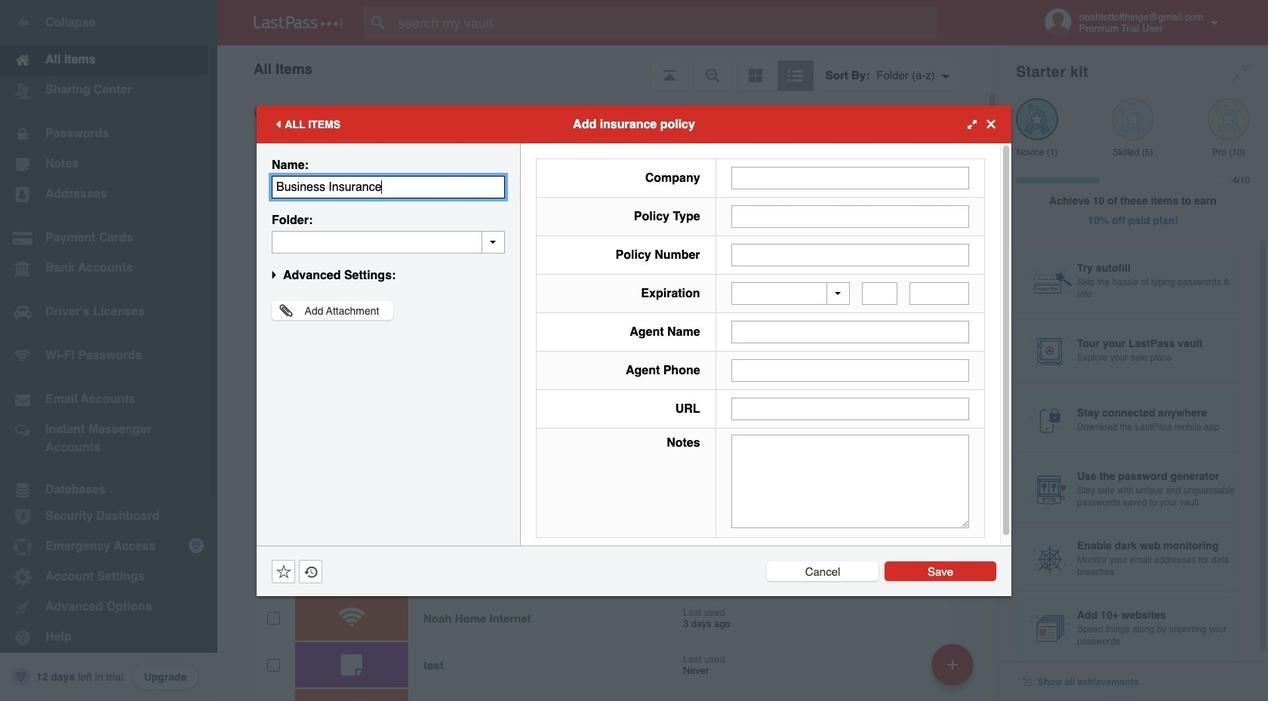 Task type: describe. For each thing, give the bounding box(es) containing it.
Search search field
[[364, 6, 967, 39]]



Task type: locate. For each thing, give the bounding box(es) containing it.
main navigation navigation
[[0, 0, 217, 702]]

vault options navigation
[[217, 45, 998, 91]]

None text field
[[731, 205, 970, 228], [272, 231, 505, 253], [862, 282, 898, 305], [731, 359, 970, 382], [731, 398, 970, 421], [731, 205, 970, 228], [272, 231, 505, 253], [862, 282, 898, 305], [731, 359, 970, 382], [731, 398, 970, 421]]

None text field
[[731, 167, 970, 189], [272, 176, 505, 198], [731, 244, 970, 266], [910, 282, 970, 305], [731, 321, 970, 344], [731, 435, 970, 529], [731, 167, 970, 189], [272, 176, 505, 198], [731, 244, 970, 266], [910, 282, 970, 305], [731, 321, 970, 344], [731, 435, 970, 529]]

new item image
[[948, 660, 958, 670]]

search my vault text field
[[364, 6, 967, 39]]

lastpass image
[[254, 16, 343, 29]]

new item navigation
[[927, 640, 983, 702]]

dialog
[[257, 105, 1012, 596]]



Task type: vqa. For each thing, say whether or not it's contained in the screenshot.
search my vault text field
yes



